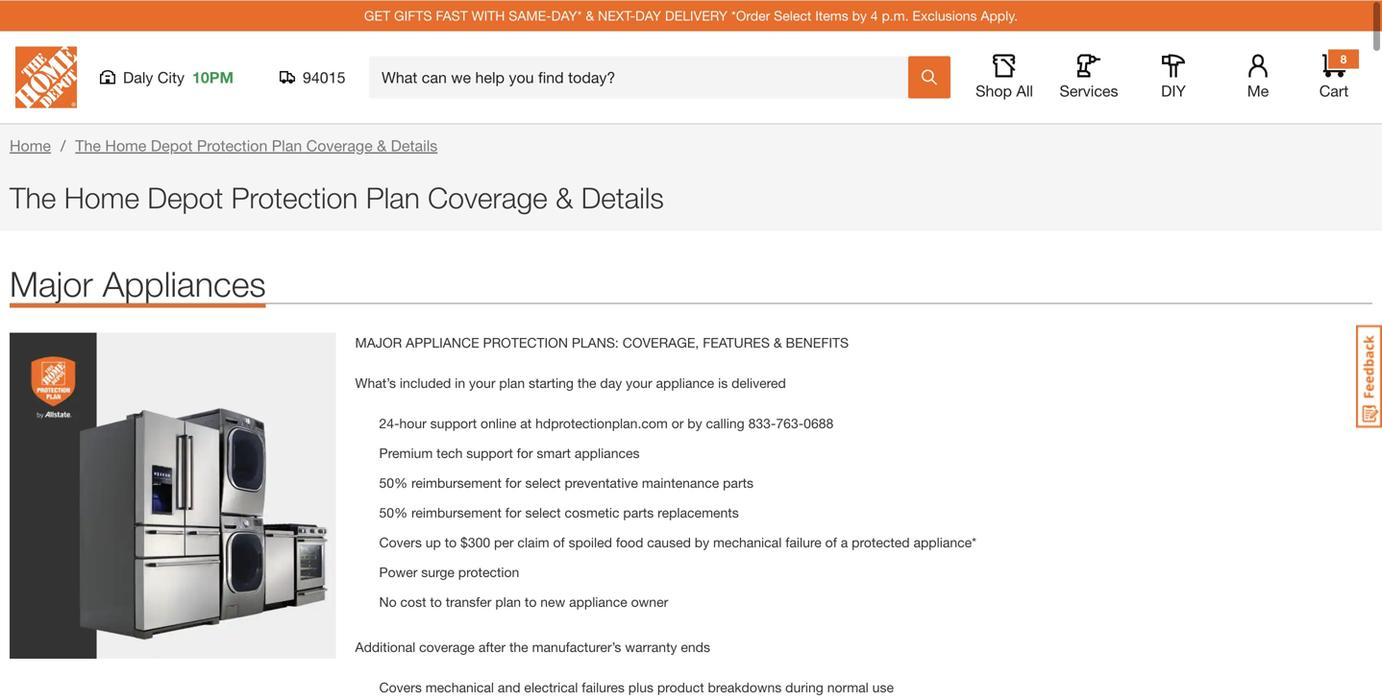 Task type: describe. For each thing, give the bounding box(es) containing it.
breakdowns
[[708, 680, 782, 695]]

calling
[[706, 415, 745, 431]]

protection
[[458, 564, 519, 580]]

me
[[1248, 81, 1269, 99]]

covers for covers mechanical and electrical failures plus product breakdowns during normal use
[[379, 680, 422, 695]]

1 horizontal spatial parts
[[723, 475, 754, 491]]

*order
[[731, 7, 770, 23]]

0 vertical spatial mechanical
[[713, 534, 782, 550]]

cosmetic
[[565, 505, 620, 521]]

covers for covers up to $300 per claim of spoiled food caused by mechanical failure of a protected appliance*
[[379, 534, 422, 550]]

0 vertical spatial for
[[517, 445, 533, 461]]

preventative
[[565, 475, 638, 491]]

manufacturer's
[[532, 639, 621, 655]]

0 horizontal spatial details
[[391, 136, 438, 154]]

What can we help you find today? search field
[[382, 57, 907, 97]]

replacements
[[658, 505, 739, 521]]

to for up
[[445, 534, 457, 550]]

diy
[[1161, 81, 1186, 99]]

get gifts fast with same-day* & next-day delivery *order select items by 4 p.m. exclusions apply.
[[364, 7, 1018, 23]]

appliance*
[[914, 534, 977, 550]]

support for for
[[467, 445, 513, 461]]

shop all button
[[974, 54, 1035, 100]]

2 your from the left
[[626, 375, 652, 391]]

the home depot logo image
[[15, 46, 77, 108]]

1 vertical spatial the home depot protection plan coverage & details
[[10, 180, 664, 214]]

after
[[479, 639, 506, 655]]

a
[[841, 534, 848, 550]]

benefits
[[786, 334, 849, 350]]

power
[[379, 564, 418, 580]]

appliance
[[406, 334, 479, 350]]

hdprotectionplan.com
[[536, 415, 668, 431]]

day
[[600, 375, 622, 391]]

reimbursement for 50% reimbursement for select cosmetic parts replacements
[[411, 505, 502, 521]]

reimbursement for 50% reimbursement for select preventative maintenance parts
[[411, 475, 502, 491]]

next-
[[598, 7, 635, 23]]

appliances
[[575, 445, 640, 461]]

p.m.
[[882, 7, 909, 23]]

electrical
[[524, 680, 578, 695]]

warranty
[[625, 639, 677, 655]]

daly city 10pm
[[123, 68, 234, 86]]

features
[[703, 334, 770, 350]]

home up "major appliances"
[[64, 180, 139, 214]]

what's included in your plan starting the day your appliance is delivered
[[355, 375, 786, 391]]

per
[[494, 534, 514, 550]]

1 horizontal spatial appliance
[[656, 375, 714, 391]]

support for online
[[430, 415, 477, 431]]

coverage,
[[623, 334, 699, 350]]

major appliance protection plans: coverage, features & benefits
[[355, 334, 849, 350]]

services
[[1060, 81, 1119, 99]]

transfer
[[446, 594, 492, 610]]

power surge protection
[[379, 564, 519, 580]]

major appliances
[[10, 263, 266, 304]]

is
[[718, 375, 728, 391]]

select
[[774, 7, 812, 23]]

24-
[[379, 415, 399, 431]]

daly
[[123, 68, 153, 86]]

0 vertical spatial depot
[[151, 136, 193, 154]]

no
[[379, 594, 397, 610]]

plan for your
[[499, 375, 525, 391]]

0 vertical spatial protection
[[197, 136, 268, 154]]

and
[[498, 680, 521, 695]]

cart
[[1320, 81, 1349, 99]]

to for cost
[[430, 594, 442, 610]]

0 horizontal spatial the
[[509, 639, 528, 655]]

coverage
[[419, 639, 475, 655]]

premium
[[379, 445, 433, 461]]

services button
[[1058, 54, 1120, 100]]

94015
[[303, 68, 346, 86]]

the home depot protection plan coverage & details link
[[75, 136, 438, 154]]

major
[[10, 263, 93, 304]]

major appliances protection plans image
[[10, 333, 336, 659]]

0 vertical spatial the home depot protection plan coverage & details
[[75, 136, 438, 154]]

plan for transfer
[[495, 594, 521, 610]]

apply.
[[981, 7, 1018, 23]]

or
[[672, 415, 684, 431]]

owner
[[631, 594, 668, 610]]

new
[[541, 594, 565, 610]]

24-hour support online at hdprotectionplan.com or by calling 833-763-0688
[[379, 415, 834, 431]]

use
[[873, 680, 894, 695]]

me button
[[1228, 54, 1289, 100]]

in
[[455, 375, 465, 391]]

claim
[[518, 534, 550, 550]]

additional
[[355, 639, 416, 655]]

caused
[[647, 534, 691, 550]]

plans:
[[572, 334, 619, 350]]

included
[[400, 375, 451, 391]]

0 horizontal spatial the
[[10, 180, 56, 214]]

1 vertical spatial protection
[[231, 180, 358, 214]]

50% for 50% reimbursement for select preventative maintenance parts
[[379, 475, 408, 491]]

8
[[1341, 52, 1347, 65]]

1 of from the left
[[553, 534, 565, 550]]

up
[[426, 534, 441, 550]]



Task type: locate. For each thing, give the bounding box(es) containing it.
cost
[[400, 594, 426, 610]]

0 horizontal spatial of
[[553, 534, 565, 550]]

parts
[[723, 475, 754, 491], [623, 505, 654, 521]]

during
[[786, 680, 824, 695]]

support
[[430, 415, 477, 431], [467, 445, 513, 461]]

the right home link
[[75, 136, 101, 154]]

depot
[[151, 136, 193, 154], [147, 180, 223, 214]]

ends
[[681, 639, 710, 655]]

0 vertical spatial support
[[430, 415, 477, 431]]

spoiled
[[569, 534, 612, 550]]

833-
[[748, 415, 776, 431]]

by down replacements
[[695, 534, 710, 550]]

1 vertical spatial by
[[688, 415, 702, 431]]

for for preventative
[[505, 475, 522, 491]]

coverage
[[306, 136, 373, 154], [428, 180, 548, 214]]

1 vertical spatial for
[[505, 475, 522, 491]]

0 horizontal spatial coverage
[[306, 136, 373, 154]]

1 horizontal spatial of
[[825, 534, 837, 550]]

to right up
[[445, 534, 457, 550]]

2 horizontal spatial to
[[525, 594, 537, 610]]

select for cosmetic
[[525, 505, 561, 521]]

mechanical down 'coverage'
[[426, 680, 494, 695]]

1 covers from the top
[[379, 534, 422, 550]]

1 vertical spatial coverage
[[428, 180, 548, 214]]

1 vertical spatial plan
[[366, 180, 420, 214]]

online
[[481, 415, 517, 431]]

0 vertical spatial by
[[852, 7, 867, 23]]

0 vertical spatial the
[[75, 136, 101, 154]]

plan
[[272, 136, 302, 154], [366, 180, 420, 214]]

support up 'tech'
[[430, 415, 477, 431]]

0 horizontal spatial mechanical
[[426, 680, 494, 695]]

with
[[472, 7, 505, 23]]

hour
[[399, 415, 427, 431]]

0 vertical spatial reimbursement
[[411, 475, 502, 491]]

2 covers from the top
[[379, 680, 422, 695]]

2 select from the top
[[525, 505, 561, 521]]

plan left starting
[[499, 375, 525, 391]]

1 vertical spatial details
[[581, 180, 664, 214]]

home down daly at the top of page
[[105, 136, 147, 154]]

the right after
[[509, 639, 528, 655]]

1 horizontal spatial the
[[578, 375, 597, 391]]

what's
[[355, 375, 396, 391]]

your right day
[[626, 375, 652, 391]]

gifts
[[394, 7, 432, 23]]

by right or
[[688, 415, 702, 431]]

delivered
[[732, 375, 786, 391]]

0 horizontal spatial plan
[[272, 136, 302, 154]]

0 vertical spatial the
[[578, 375, 597, 391]]

2 reimbursement from the top
[[411, 505, 502, 521]]

0688
[[804, 415, 834, 431]]

1 horizontal spatial your
[[626, 375, 652, 391]]

appliances
[[103, 263, 266, 304]]

protection down the home depot protection plan coverage & details link
[[231, 180, 358, 214]]

same-
[[509, 7, 551, 23]]

1 vertical spatial plan
[[495, 594, 521, 610]]

4
[[871, 7, 878, 23]]

1 vertical spatial mechanical
[[426, 680, 494, 695]]

parts up replacements
[[723, 475, 754, 491]]

1 horizontal spatial mechanical
[[713, 534, 782, 550]]

surge
[[421, 564, 455, 580]]

the
[[75, 136, 101, 154], [10, 180, 56, 214]]

of right claim
[[553, 534, 565, 550]]

at
[[520, 415, 532, 431]]

day
[[635, 7, 661, 23]]

1 vertical spatial 50%
[[379, 505, 408, 521]]

covers
[[379, 534, 422, 550], [379, 680, 422, 695]]

1 vertical spatial reimbursement
[[411, 505, 502, 521]]

0 vertical spatial parts
[[723, 475, 754, 491]]

$300
[[461, 534, 490, 550]]

starting
[[529, 375, 574, 391]]

appliance
[[656, 375, 714, 391], [569, 594, 628, 610]]

0 horizontal spatial parts
[[623, 505, 654, 521]]

select up claim
[[525, 505, 561, 521]]

0 vertical spatial plan
[[272, 136, 302, 154]]

the home depot protection plan coverage & details down the home depot protection plan coverage & details link
[[10, 180, 664, 214]]

the home depot protection plan coverage & details
[[75, 136, 438, 154], [10, 180, 664, 214]]

0 vertical spatial coverage
[[306, 136, 373, 154]]

1 horizontal spatial plan
[[366, 180, 420, 214]]

feedback link image
[[1356, 325, 1382, 429]]

details
[[391, 136, 438, 154], [581, 180, 664, 214]]

your
[[469, 375, 496, 391], [626, 375, 652, 391]]

normal
[[827, 680, 869, 695]]

94015 button
[[280, 67, 346, 87]]

2 vertical spatial by
[[695, 534, 710, 550]]

depot down city
[[151, 136, 193, 154]]

tech
[[437, 445, 463, 461]]

&
[[586, 7, 594, 23], [377, 136, 387, 154], [556, 180, 573, 214], [774, 334, 782, 350]]

1 vertical spatial depot
[[147, 180, 223, 214]]

covers mechanical and electrical failures plus product breakdowns during normal use
[[379, 680, 894, 695]]

of left a
[[825, 534, 837, 550]]

0 vertical spatial plan
[[499, 375, 525, 391]]

shop all
[[976, 81, 1033, 99]]

1 vertical spatial covers
[[379, 680, 422, 695]]

mechanical left failure at the bottom right of the page
[[713, 534, 782, 550]]

0 vertical spatial appliance
[[656, 375, 714, 391]]

covers down additional
[[379, 680, 422, 695]]

parts up food
[[623, 505, 654, 521]]

1 horizontal spatial details
[[581, 180, 664, 214]]

1 select from the top
[[525, 475, 561, 491]]

0 vertical spatial select
[[525, 475, 561, 491]]

exclusions
[[913, 7, 977, 23]]

50% for 50% reimbursement for select cosmetic parts replacements
[[379, 505, 408, 521]]

1 your from the left
[[469, 375, 496, 391]]

no cost to transfer plan to new appliance owner
[[379, 594, 668, 610]]

50% down premium
[[379, 475, 408, 491]]

protected
[[852, 534, 910, 550]]

1 horizontal spatial the
[[75, 136, 101, 154]]

1 vertical spatial select
[[525, 505, 561, 521]]

reimbursement up $300
[[411, 505, 502, 521]]

0 vertical spatial covers
[[379, 534, 422, 550]]

get
[[364, 7, 390, 23]]

the left day
[[578, 375, 597, 391]]

the home depot protection plan coverage & details down the 10pm at the left top of page
[[75, 136, 438, 154]]

maintenance
[[642, 475, 719, 491]]

failure
[[786, 534, 822, 550]]

1 vertical spatial support
[[467, 445, 513, 461]]

50%
[[379, 475, 408, 491], [379, 505, 408, 521]]

1 horizontal spatial to
[[445, 534, 457, 550]]

for for cosmetic
[[505, 505, 522, 521]]

items
[[815, 7, 849, 23]]

select down smart
[[525, 475, 561, 491]]

for up per
[[505, 505, 522, 521]]

plan
[[499, 375, 525, 391], [495, 594, 521, 610]]

additional coverage after the manufacturer's warranty ends
[[355, 639, 710, 655]]

depot up appliances
[[147, 180, 223, 214]]

select for preventative
[[525, 475, 561, 491]]

1 50% from the top
[[379, 475, 408, 491]]

to left new
[[525, 594, 537, 610]]

plan down protection
[[495, 594, 521, 610]]

the down home link
[[10, 180, 56, 214]]

0 vertical spatial details
[[391, 136, 438, 154]]

city
[[158, 68, 185, 86]]

protection down the 10pm at the left top of page
[[197, 136, 268, 154]]

to right cost
[[430, 594, 442, 610]]

0 horizontal spatial your
[[469, 375, 496, 391]]

plus
[[628, 680, 654, 695]]

day*
[[551, 7, 582, 23]]

reimbursement
[[411, 475, 502, 491], [411, 505, 502, 521]]

2 vertical spatial for
[[505, 505, 522, 521]]

763-
[[776, 415, 804, 431]]

covers up to $300 per claim of spoiled food caused by mechanical failure of a protected appliance*
[[379, 534, 977, 550]]

reimbursement down 'tech'
[[411, 475, 502, 491]]

for left smart
[[517, 445, 533, 461]]

delivery
[[665, 7, 728, 23]]

50% reimbursement for select cosmetic parts replacements
[[379, 505, 739, 521]]

covers up power
[[379, 534, 422, 550]]

product
[[657, 680, 704, 695]]

0 horizontal spatial to
[[430, 594, 442, 610]]

fast
[[436, 7, 468, 23]]

50% up power
[[379, 505, 408, 521]]

2 of from the left
[[825, 534, 837, 550]]

premium tech support for smart appliances
[[379, 445, 640, 461]]

1 horizontal spatial coverage
[[428, 180, 548, 214]]

support down online
[[467, 445, 513, 461]]

1 vertical spatial the
[[509, 639, 528, 655]]

appliance left the is
[[656, 375, 714, 391]]

by left 4
[[852, 7, 867, 23]]

1 reimbursement from the top
[[411, 475, 502, 491]]

1 vertical spatial appliance
[[569, 594, 628, 610]]

50% reimbursement for select preventative maintenance parts
[[379, 475, 757, 491]]

for down the premium tech support for smart appliances
[[505, 475, 522, 491]]

select
[[525, 475, 561, 491], [525, 505, 561, 521]]

all
[[1017, 81, 1033, 99]]

10pm
[[192, 68, 234, 86]]

appliance right new
[[569, 594, 628, 610]]

0 vertical spatial 50%
[[379, 475, 408, 491]]

home link
[[10, 136, 51, 154]]

diy button
[[1143, 54, 1205, 100]]

protection
[[483, 334, 568, 350]]

2 50% from the top
[[379, 505, 408, 521]]

your right "in"
[[469, 375, 496, 391]]

smart
[[537, 445, 571, 461]]

0 horizontal spatial appliance
[[569, 594, 628, 610]]

1 vertical spatial the
[[10, 180, 56, 214]]

home down the home depot logo
[[10, 136, 51, 154]]

1 vertical spatial parts
[[623, 505, 654, 521]]



Task type: vqa. For each thing, say whether or not it's contained in the screenshot.
the bottommost select
yes



